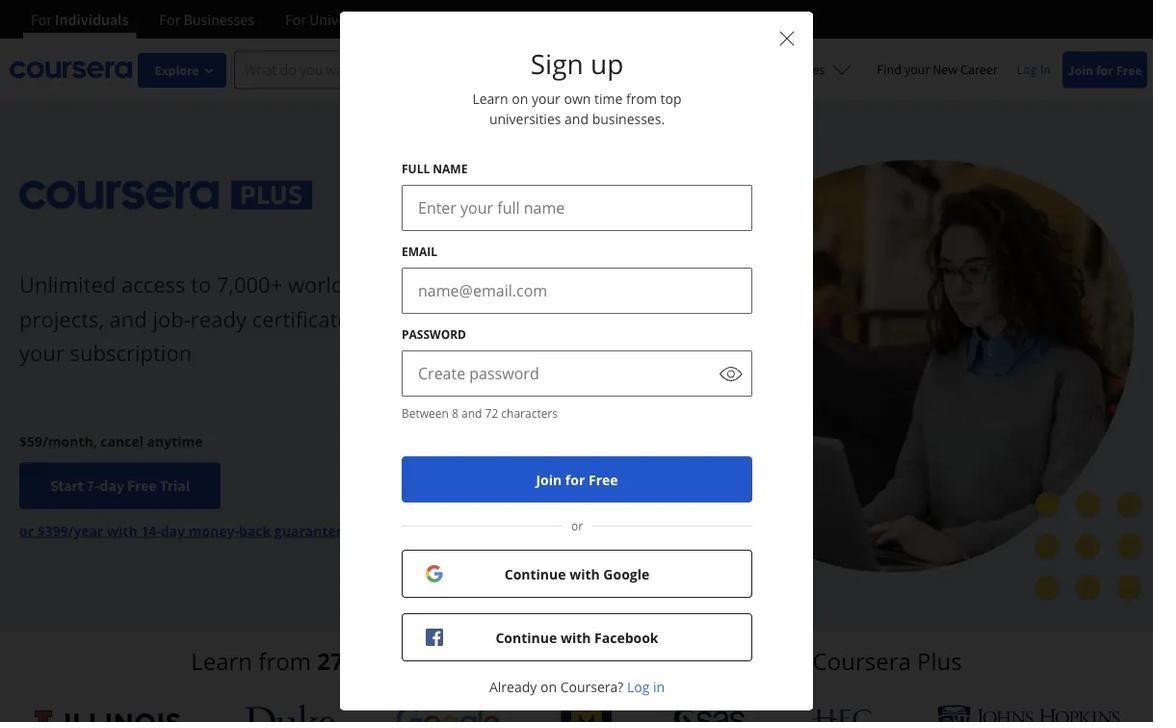 Task type: describe. For each thing, give the bounding box(es) containing it.
find
[[877, 61, 902, 78]]

world-
[[288, 270, 351, 299]]

university of michigan image
[[561, 696, 612, 722]]

programs—all
[[355, 304, 495, 333]]

hands-
[[491, 270, 559, 299]]

businesses.
[[592, 110, 664, 128]]

businesses
[[183, 10, 254, 29]]

0 horizontal spatial free
[[127, 476, 157, 495]]

14-
[[141, 521, 161, 540]]

unlimited
[[19, 270, 116, 299]]

full
[[401, 160, 429, 176]]

Full Name text field
[[402, 186, 751, 230]]

your inside unlimited access to 7,000+ world-class courses, hands-on projects, and job-ready certificate programs—all included in your subscription
[[19, 338, 64, 367]]

start
[[50, 476, 84, 495]]

companies
[[637, 646, 754, 677]]

sign up learn on your own time from top universities and businesses.
[[472, 45, 681, 128]]

full name
[[401, 160, 467, 176]]

for businesses
[[159, 10, 254, 29]]

sign
[[530, 45, 583, 82]]

and inside 'sign up learn on your own time from top universities and businesses.'
[[564, 110, 588, 128]]

from inside 'sign up learn on your own time from top universities and businesses.'
[[626, 90, 656, 108]]

new
[[933, 61, 958, 78]]

free for join for free button
[[588, 471, 617, 489]]

guarantee
[[274, 521, 344, 540]]

name
[[432, 160, 467, 176]]

$399
[[37, 521, 68, 540]]

with left 14- at the bottom of page
[[107, 521, 137, 540]]

certificate
[[252, 304, 349, 333]]

1 vertical spatial learn
[[191, 646, 252, 677]]

already
[[489, 678, 536, 696]]

for governments
[[416, 10, 527, 29]]

coursera image
[[10, 54, 132, 85]]

join for free button
[[401, 457, 752, 503]]

access
[[121, 270, 185, 299]]

Password password field
[[402, 352, 711, 396]]

or for or $399 /year with 14-day money-back guarantee
[[19, 521, 34, 540]]

class
[[351, 270, 399, 299]]

continue for continue with google
[[504, 565, 565, 583]]

top
[[660, 90, 681, 108]]

join for free link
[[1062, 52, 1147, 88]]

continue with google
[[504, 565, 649, 583]]

8
[[451, 405, 458, 421]]

google image
[[425, 565, 443, 583]]

cancel
[[101, 432, 143, 450]]

/month,
[[42, 432, 97, 450]]

learn inside 'sign up learn on your own time from top universities and businesses.'
[[472, 90, 508, 108]]

log inside authentication modal dialog
[[627, 678, 649, 696]]

governments
[[440, 10, 527, 29]]

log in button
[[627, 677, 664, 697]]

$59 /month, cancel anytime
[[19, 432, 203, 450]]

already on coursera? log in
[[489, 678, 664, 696]]

for for businesses
[[159, 10, 180, 29]]

0 vertical spatial your
[[904, 61, 930, 78]]

day inside the start 7-day free trial button
[[100, 476, 124, 495]]

universities inside 'sign up learn on your own time from top universities and businesses.'
[[489, 110, 561, 128]]

between 8 and 72 characters
[[401, 405, 557, 421]]

email
[[401, 243, 437, 259]]

between
[[401, 405, 448, 421]]

in inside authentication modal dialog
[[653, 678, 664, 696]]

close modal image
[[779, 31, 794, 46]]

johns hopkins university image
[[937, 705, 1120, 722]]

0 horizontal spatial from
[[258, 646, 311, 677]]

courses,
[[404, 270, 486, 299]]

back
[[239, 521, 271, 540]]

unlimited access to 7,000+ world-class courses, hands-on projects, and job-ready certificate programs—all included in your subscription
[[19, 270, 609, 367]]

with inside continue with google button
[[569, 565, 599, 583]]

anytime
[[147, 432, 203, 450]]

72
[[485, 405, 498, 421]]

in inside unlimited access to 7,000+ world-class courses, hands-on projects, and job-ready certificate programs—all included in your subscription
[[591, 304, 609, 333]]

coursera plus image
[[19, 181, 313, 210]]

career
[[960, 61, 998, 78]]

/year
[[68, 521, 104, 540]]

on inside 'sign up learn on your own time from top universities and businesses.'
[[511, 90, 528, 108]]

authentication modal dialog
[[340, 12, 813, 722]]

duke university image
[[245, 705, 334, 722]]

to
[[191, 270, 211, 299]]

in
[[1040, 61, 1051, 78]]

join for join for free button
[[536, 471, 561, 489]]

join for join for free link
[[1068, 61, 1093, 79]]

1 horizontal spatial log
[[1017, 61, 1037, 78]]



Task type: vqa. For each thing, say whether or not it's contained in the screenshot.
The Unlimited Access To 7,000+ World-Class Courses, Hands-On Projects, And Job-Ready Certificate Programs—All Included In Your Subscription
yes



Task type: locate. For each thing, give the bounding box(es) containing it.
for up continue with google
[[565, 471, 585, 489]]

for
[[31, 10, 52, 29], [159, 10, 180, 29], [285, 10, 306, 29], [416, 10, 437, 29]]

learn down governments
[[472, 90, 508, 108]]

for left businesses
[[159, 10, 180, 29]]

and inside unlimited access to 7,000+ world-class courses, hands-on projects, and job-ready certificate programs—all included in your subscription
[[109, 304, 147, 333]]

and right 8
[[461, 405, 482, 421]]

and up coursera?
[[590, 646, 631, 677]]

or down join for free button
[[571, 518, 582, 534]]

7,000+
[[217, 270, 283, 299]]

included
[[500, 304, 585, 333]]

0 vertical spatial join
[[1068, 61, 1093, 79]]

1 vertical spatial join for free
[[536, 471, 617, 489]]

1 horizontal spatial learn
[[472, 90, 508, 108]]

free for join for free link
[[1116, 61, 1142, 79]]

continue with google button
[[401, 550, 752, 598]]

1 horizontal spatial day
[[161, 521, 185, 540]]

1 vertical spatial on
[[559, 270, 585, 299]]

on inside unlimited access to 7,000+ world-class courses, hands-on projects, and job-ready certificate programs—all included in your subscription
[[559, 270, 585, 299]]

coursera
[[813, 646, 911, 677]]

2 horizontal spatial free
[[1116, 61, 1142, 79]]

0 vertical spatial join for free
[[1068, 61, 1142, 79]]

0 vertical spatial for
[[1096, 61, 1113, 79]]

join right in
[[1068, 61, 1093, 79]]

day down $59 /month, cancel anytime
[[100, 476, 124, 495]]

join for free for join for free link
[[1068, 61, 1142, 79]]

with up already on coursera? log in
[[560, 629, 590, 647]]

4 for from the left
[[416, 10, 437, 29]]

day
[[100, 476, 124, 495], [161, 521, 185, 540]]

banner navigation
[[15, 0, 542, 39]]

join down characters
[[536, 471, 561, 489]]

password
[[401, 326, 466, 342]]

join for free
[[1068, 61, 1142, 79], [536, 471, 617, 489]]

2 horizontal spatial on
[[559, 270, 585, 299]]

275+
[[317, 646, 370, 677]]

join
[[1068, 61, 1093, 79], [536, 471, 561, 489]]

from up duke university image
[[258, 646, 311, 677]]

and
[[564, 110, 588, 128], [109, 304, 147, 333], [461, 405, 482, 421], [590, 646, 631, 677]]

continue up the continue with facebook button
[[504, 565, 565, 583]]

hec paris image
[[808, 703, 876, 722]]

up
[[590, 45, 623, 82]]

1 vertical spatial for
[[565, 471, 585, 489]]

continue up already
[[495, 629, 557, 647]]

your left own
[[531, 90, 560, 108]]

0 horizontal spatial for
[[565, 471, 585, 489]]

for right in
[[1096, 61, 1113, 79]]

continue with facebook
[[495, 629, 658, 647]]

0 horizontal spatial learn
[[191, 646, 252, 677]]

0 horizontal spatial your
[[19, 338, 64, 367]]

projects,
[[19, 304, 104, 333]]

1 vertical spatial from
[[258, 646, 311, 677]]

with inside the continue with facebook button
[[560, 629, 590, 647]]

free inside authentication modal dialog
[[588, 471, 617, 489]]

and up the subscription
[[109, 304, 147, 333]]

join inside button
[[536, 471, 561, 489]]

in right included
[[591, 304, 609, 333]]

1 vertical spatial log
[[627, 678, 649, 696]]

on right already
[[540, 678, 556, 696]]

1 horizontal spatial on
[[540, 678, 556, 696]]

None search field
[[234, 51, 407, 89]]

1 vertical spatial join
[[536, 471, 561, 489]]

for inside join for free link
[[1096, 61, 1113, 79]]

0 horizontal spatial day
[[100, 476, 124, 495]]

0 vertical spatial in
[[591, 304, 609, 333]]

free
[[1116, 61, 1142, 79], [588, 471, 617, 489], [127, 476, 157, 495]]

universities
[[489, 110, 561, 128], [461, 646, 584, 677]]

0 horizontal spatial on
[[511, 90, 528, 108]]

0 vertical spatial learn
[[472, 90, 508, 108]]

with left google
[[569, 565, 599, 583]]

Email email field
[[402, 269, 751, 313]]

for left "individuals"
[[31, 10, 52, 29]]

or for or
[[571, 518, 582, 534]]

or
[[571, 518, 582, 534], [19, 521, 34, 540]]

1 for from the left
[[31, 10, 52, 29]]

find your new career
[[877, 61, 998, 78]]

your down projects,
[[19, 338, 64, 367]]

log
[[1017, 61, 1037, 78], [627, 678, 649, 696]]

job-
[[153, 304, 191, 333]]

universities up already
[[461, 646, 584, 677]]

for individuals
[[31, 10, 128, 29]]

0 horizontal spatial join
[[536, 471, 561, 489]]

trial
[[160, 476, 190, 495]]

for for governments
[[416, 10, 437, 29]]

0 vertical spatial day
[[100, 476, 124, 495]]

university of illinois at urbana-champaign image
[[33, 708, 184, 722]]

or $399 /year with 14-day money-back guarantee
[[19, 521, 344, 540]]

plus
[[917, 646, 962, 677]]

1 horizontal spatial join
[[1068, 61, 1093, 79]]

2 vertical spatial on
[[540, 678, 556, 696]]

0 horizontal spatial log
[[627, 678, 649, 696]]

learn up duke university image
[[191, 646, 252, 677]]

on
[[511, 90, 528, 108], [559, 270, 585, 299], [540, 678, 556, 696]]

money-
[[188, 521, 239, 540]]

1 vertical spatial day
[[161, 521, 185, 540]]

for left governments
[[416, 10, 437, 29]]

google image
[[396, 705, 500, 722]]

universities
[[309, 10, 385, 29]]

facebook image
[[425, 629, 443, 646]]

1 horizontal spatial free
[[588, 471, 617, 489]]

join for free for join for free button
[[536, 471, 617, 489]]

0 vertical spatial continue
[[504, 565, 565, 583]]

join for free inside button
[[536, 471, 617, 489]]

0 vertical spatial on
[[511, 90, 528, 108]]

with left coursera
[[760, 646, 807, 677]]

individuals
[[55, 10, 128, 29]]

from up businesses.
[[626, 90, 656, 108]]

2 vertical spatial your
[[19, 338, 64, 367]]

ready
[[191, 304, 247, 333]]

1 horizontal spatial for
[[1096, 61, 1113, 79]]

start 7-day free trial button
[[19, 463, 221, 509]]

day left money- at the bottom of page
[[161, 521, 185, 540]]

own
[[563, 90, 590, 108]]

from
[[626, 90, 656, 108], [258, 646, 311, 677]]

1 vertical spatial your
[[531, 90, 560, 108]]

coursera?
[[560, 678, 623, 696]]

$59
[[19, 432, 42, 450]]

sas image
[[673, 708, 747, 722]]

characters
[[501, 405, 557, 421]]

continue for continue with facebook
[[495, 629, 557, 647]]

continue
[[504, 565, 565, 583], [495, 629, 557, 647]]

universities down sign
[[489, 110, 561, 128]]

find your new career link
[[867, 58, 1007, 82]]

your
[[904, 61, 930, 78], [531, 90, 560, 108], [19, 338, 64, 367]]

0 vertical spatial from
[[626, 90, 656, 108]]

on up included
[[559, 270, 585, 299]]

with
[[107, 521, 137, 540], [569, 565, 599, 583], [560, 629, 590, 647], [760, 646, 807, 677]]

log in
[[1017, 61, 1051, 78]]

show password image
[[719, 363, 742, 386]]

on left own
[[511, 90, 528, 108]]

for for individuals
[[31, 10, 52, 29]]

for left universities
[[285, 10, 306, 29]]

learn
[[472, 90, 508, 108], [191, 646, 252, 677]]

7-
[[86, 476, 100, 495]]

leading
[[376, 646, 455, 677]]

for
[[1096, 61, 1113, 79], [565, 471, 585, 489]]

3 for from the left
[[285, 10, 306, 29]]

continue with facebook button
[[401, 614, 752, 662]]

for universities
[[285, 10, 385, 29]]

or left $399
[[19, 521, 34, 540]]

0 horizontal spatial or
[[19, 521, 34, 540]]

in
[[591, 304, 609, 333], [653, 678, 664, 696]]

learn from 275+ leading universities and companies with coursera plus
[[191, 646, 962, 677]]

your inside 'sign up learn on your own time from top universities and businesses.'
[[531, 90, 560, 108]]

start 7-day free trial
[[50, 476, 190, 495]]

or inside authentication modal dialog
[[571, 518, 582, 534]]

subscription
[[70, 338, 192, 367]]

for inside join for free button
[[565, 471, 585, 489]]

1 horizontal spatial from
[[626, 90, 656, 108]]

1 vertical spatial universities
[[461, 646, 584, 677]]

2 for from the left
[[159, 10, 180, 29]]

1 vertical spatial in
[[653, 678, 664, 696]]

facebook
[[594, 629, 658, 647]]

google
[[603, 565, 649, 583]]

1 vertical spatial continue
[[495, 629, 557, 647]]

1 horizontal spatial your
[[531, 90, 560, 108]]

join for free down characters
[[536, 471, 617, 489]]

and down own
[[564, 110, 588, 128]]

join for free right in
[[1068, 61, 1142, 79]]

close modal image
[[775, 27, 798, 50]]

in down companies
[[653, 678, 664, 696]]

1 horizontal spatial or
[[571, 518, 582, 534]]

1 horizontal spatial join for free
[[1068, 61, 1142, 79]]

log in link
[[1007, 58, 1061, 81]]

for for join for free button
[[565, 471, 585, 489]]

0 vertical spatial universities
[[489, 110, 561, 128]]

0 horizontal spatial join for free
[[536, 471, 617, 489]]

your right the find
[[904, 61, 930, 78]]

for for universities
[[285, 10, 306, 29]]

2 horizontal spatial your
[[904, 61, 930, 78]]

1 horizontal spatial in
[[653, 678, 664, 696]]

log right coursera?
[[627, 678, 649, 696]]

0 horizontal spatial in
[[591, 304, 609, 333]]

time
[[594, 90, 622, 108]]

for for join for free link
[[1096, 61, 1113, 79]]

0 vertical spatial log
[[1017, 61, 1037, 78]]

log left in
[[1017, 61, 1037, 78]]



